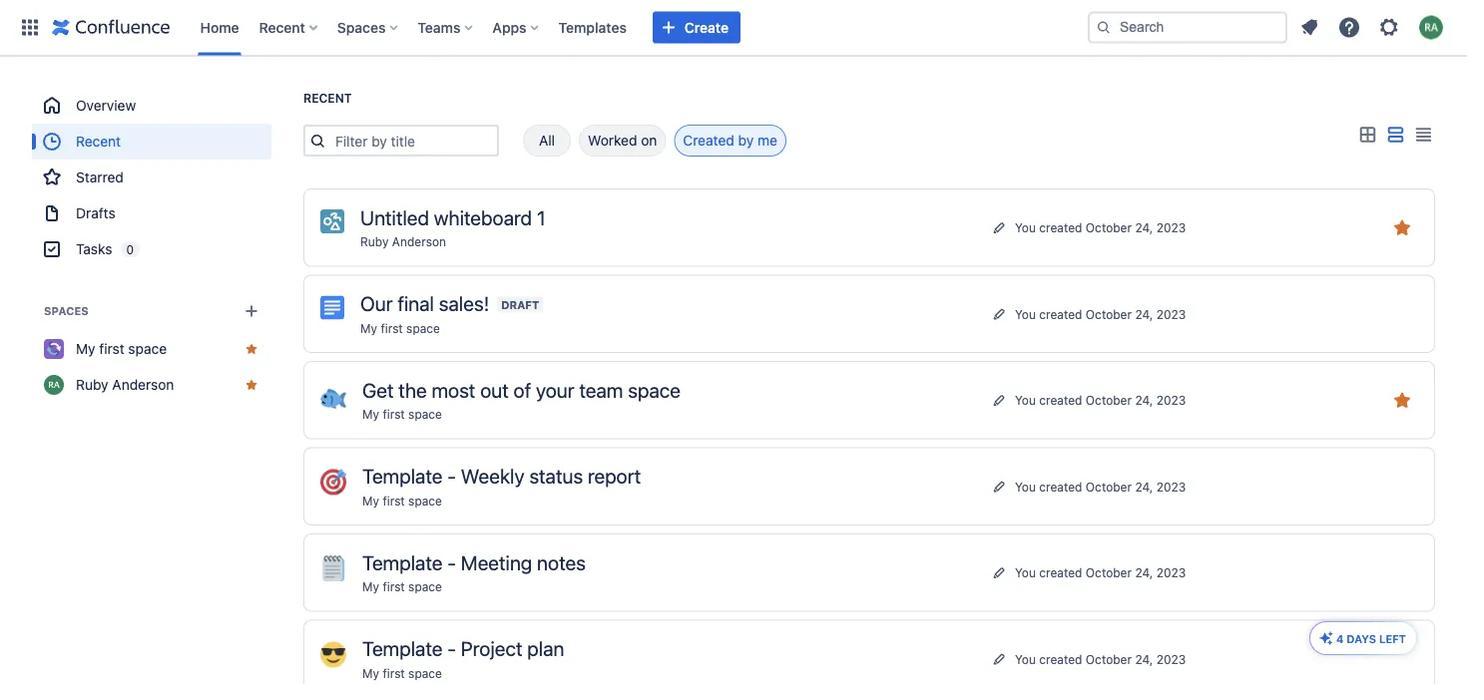 Task type: locate. For each thing, give the bounding box(es) containing it.
whiteboard image
[[321, 210, 344, 234]]

6 october from the top
[[1086, 653, 1132, 667]]

tasks
[[76, 241, 112, 258]]

global element
[[12, 0, 1084, 55]]

my first space down final
[[360, 322, 440, 336]]

october
[[1086, 221, 1132, 235], [1086, 307, 1132, 321], [1086, 394, 1132, 408], [1086, 480, 1132, 494], [1086, 566, 1132, 580], [1086, 653, 1132, 667]]

4 you from the top
[[1015, 480, 1036, 494]]

0 horizontal spatial ruby anderson link
[[32, 367, 272, 403]]

drafts
[[76, 205, 116, 222]]

out
[[480, 378, 509, 402]]

my first space
[[360, 322, 440, 336], [76, 341, 167, 357]]

worked on button
[[579, 125, 666, 157]]

1 - from the top
[[448, 465, 456, 488]]

you for template - weekly status report
[[1015, 480, 1036, 494]]

home
[[200, 19, 239, 35]]

create button
[[653, 11, 741, 43]]

1 2023 from the top
[[1157, 221, 1187, 235]]

my
[[360, 322, 377, 336], [76, 341, 95, 357], [362, 408, 379, 422], [362, 494, 379, 508], [362, 581, 379, 595], [362, 667, 379, 681]]

5 you created october 24, 2023 from the top
[[1015, 566, 1187, 580]]

recent
[[259, 19, 305, 35], [304, 91, 352, 105], [76, 133, 121, 150]]

0 vertical spatial recent
[[259, 19, 305, 35]]

your
[[536, 378, 575, 402]]

3 october from the top
[[1086, 394, 1132, 408]]

my inside template - weekly status report my first space
[[362, 494, 379, 508]]

1 vertical spatial recent
[[304, 91, 352, 105]]

banner
[[0, 0, 1468, 56]]

you
[[1015, 221, 1036, 235], [1015, 307, 1036, 321], [1015, 394, 1036, 408], [1015, 480, 1036, 494], [1015, 566, 1036, 580], [1015, 653, 1036, 667]]

0 horizontal spatial my first space
[[76, 341, 167, 357]]

ruby anderson
[[76, 377, 174, 393]]

2 24, from the top
[[1136, 307, 1154, 321]]

3 - from the top
[[448, 638, 456, 661]]

template inside template - project plan my first space
[[362, 638, 443, 661]]

4 created from the top
[[1040, 480, 1083, 494]]

recent up starred on the left top of the page
[[76, 133, 121, 150]]

2 2023 from the top
[[1157, 307, 1187, 321]]

1 you from the top
[[1015, 221, 1036, 235]]

1 horizontal spatial ruby
[[360, 235, 389, 249]]

untitled whiteboard 1 ruby anderson
[[360, 206, 546, 249]]

5 2023 from the top
[[1157, 566, 1187, 580]]

you for get the most out of your team space
[[1015, 394, 1036, 408]]

6 you from the top
[[1015, 653, 1036, 667]]

24, for get the most out of your team space
[[1136, 394, 1154, 408]]

first
[[381, 322, 403, 336], [99, 341, 124, 357], [383, 408, 405, 422], [383, 494, 405, 508], [383, 581, 405, 595], [383, 667, 405, 681]]

confluence image
[[52, 15, 170, 39], [52, 15, 170, 39]]

4 days left button
[[1311, 623, 1417, 655]]

6 you created october 24, 2023 from the top
[[1015, 653, 1187, 667]]

unstar this space image for my first space
[[244, 341, 260, 357]]

0 horizontal spatial anderson
[[112, 377, 174, 393]]

1 vertical spatial my first space
[[76, 341, 167, 357]]

- left project
[[448, 638, 456, 661]]

spaces
[[337, 19, 386, 35], [44, 305, 89, 318]]

1 vertical spatial template
[[362, 551, 443, 575]]

apps button
[[487, 11, 547, 43]]

1 vertical spatial ruby
[[76, 377, 108, 393]]

recent inside dropdown button
[[259, 19, 305, 35]]

anderson
[[392, 235, 446, 249], [112, 377, 174, 393]]

0 vertical spatial -
[[448, 465, 456, 488]]

my first space link
[[360, 322, 440, 336], [32, 332, 272, 367], [362, 408, 442, 422], [362, 494, 442, 508], [362, 581, 442, 595], [362, 667, 442, 681]]

2 vertical spatial template
[[362, 638, 443, 661]]

- inside template - project plan my first space
[[448, 638, 456, 661]]

4 24, from the top
[[1136, 480, 1154, 494]]

sales!
[[439, 292, 489, 316]]

template
[[362, 465, 443, 488], [362, 551, 443, 575], [362, 638, 443, 661]]

2 you from the top
[[1015, 307, 1036, 321]]

you created october 24, 2023 for template - meeting notes
[[1015, 566, 1187, 580]]

1 you created october 24, 2023 from the top
[[1015, 221, 1187, 235]]

3 created from the top
[[1040, 394, 1083, 408]]

-
[[448, 465, 456, 488], [448, 551, 456, 575], [448, 638, 456, 661]]

1 created from the top
[[1040, 221, 1083, 235]]

- for meeting
[[448, 551, 456, 575]]

0 vertical spatial my first space
[[360, 322, 440, 336]]

template down the at the bottom of page
[[362, 465, 443, 488]]

created by me
[[683, 132, 778, 149]]

compact list image
[[1412, 123, 1436, 147]]

1 horizontal spatial ruby anderson link
[[360, 235, 446, 249]]

space inside template - meeting notes my first space
[[408, 581, 442, 595]]

ruby
[[360, 235, 389, 249], [76, 377, 108, 393]]

starred
[[76, 169, 124, 186]]

you for untitled whiteboard 1
[[1015, 221, 1036, 235]]

1 october from the top
[[1086, 221, 1132, 235]]

home link
[[194, 11, 245, 43]]

1 unstar this space image from the top
[[244, 341, 260, 357]]

4 october from the top
[[1086, 480, 1132, 494]]

2 october from the top
[[1086, 307, 1132, 321]]

banner containing home
[[0, 0, 1468, 56]]

the
[[399, 378, 427, 402]]

:dart: image
[[321, 470, 346, 496], [321, 470, 346, 496]]

2023 for get the most out of your team space
[[1157, 394, 1187, 408]]

template inside template - weekly status report my first space
[[362, 465, 443, 488]]

1 horizontal spatial anderson
[[392, 235, 446, 249]]

2 unstar this space image from the top
[[244, 377, 260, 393]]

worked
[[588, 132, 637, 149]]

page image
[[321, 296, 344, 320]]

template - weekly status report my first space
[[362, 465, 641, 508]]

teams
[[418, 19, 461, 35]]

24, for template - project plan
[[1136, 653, 1154, 667]]

teams button
[[412, 11, 481, 43]]

space inside template - project plan my first space
[[408, 667, 442, 681]]

0 vertical spatial template
[[362, 465, 443, 488]]

starred link
[[32, 160, 272, 196]]

recent down recent dropdown button
[[304, 91, 352, 105]]

5 24, from the top
[[1136, 566, 1154, 580]]

1 horizontal spatial spaces
[[337, 19, 386, 35]]

spaces right recent dropdown button
[[337, 19, 386, 35]]

1 vertical spatial anderson
[[112, 377, 174, 393]]

4 2023 from the top
[[1157, 480, 1187, 494]]

first inside template - meeting notes my first space
[[383, 581, 405, 595]]

2 - from the top
[[448, 551, 456, 575]]

meeting
[[461, 551, 532, 575]]

unstar this space image inside ruby anderson link
[[244, 377, 260, 393]]

get
[[362, 378, 394, 402]]

- inside template - meeting notes my first space
[[448, 551, 456, 575]]

created for template - project plan
[[1040, 653, 1083, 667]]

you created october 24, 2023 for untitled whiteboard 1
[[1015, 221, 1187, 235]]

spaces inside popup button
[[337, 19, 386, 35]]

tab list
[[499, 125, 787, 157]]

you created october 24, 2023
[[1015, 221, 1187, 235], [1015, 307, 1187, 321], [1015, 394, 1187, 408], [1015, 480, 1187, 494], [1015, 566, 1187, 580], [1015, 653, 1187, 667]]

0 vertical spatial spaces
[[337, 19, 386, 35]]

ruby anderson link
[[360, 235, 446, 249], [32, 367, 272, 403]]

our
[[360, 292, 393, 316]]

created for get the most out of your team space
[[1040, 394, 1083, 408]]

24,
[[1136, 221, 1154, 235], [1136, 307, 1154, 321], [1136, 394, 1154, 408], [1136, 480, 1154, 494], [1136, 566, 1154, 580], [1136, 653, 1154, 667]]

unstar this space image
[[244, 341, 260, 357], [244, 377, 260, 393]]

5 october from the top
[[1086, 566, 1132, 580]]

0 vertical spatial anderson
[[392, 235, 446, 249]]

Filter by title field
[[330, 127, 497, 155]]

create a space image
[[240, 300, 264, 324]]

1 vertical spatial -
[[448, 551, 456, 575]]

recent right "home"
[[259, 19, 305, 35]]

recent link
[[32, 124, 272, 160]]

:sunglasses: image
[[321, 643, 346, 669], [321, 643, 346, 669]]

october for template - meeting notes
[[1086, 566, 1132, 580]]

space
[[406, 322, 440, 336], [128, 341, 167, 357], [628, 378, 681, 402], [408, 408, 442, 422], [408, 494, 442, 508], [408, 581, 442, 595], [408, 667, 442, 681]]

template inside template - meeting notes my first space
[[362, 551, 443, 575]]

- for weekly
[[448, 465, 456, 488]]

- left "meeting"
[[448, 551, 456, 575]]

by
[[738, 132, 754, 149]]

3 2023 from the top
[[1157, 394, 1187, 408]]

6 2023 from the top
[[1157, 653, 1187, 667]]

unstar image
[[1391, 389, 1415, 413]]

3 24, from the top
[[1136, 394, 1154, 408]]

my first space up ruby anderson
[[76, 341, 167, 357]]

2023
[[1157, 221, 1187, 235], [1157, 307, 1187, 321], [1157, 394, 1187, 408], [1157, 480, 1187, 494], [1157, 566, 1187, 580], [1157, 653, 1187, 667]]

6 24, from the top
[[1136, 653, 1154, 667]]

created
[[1040, 221, 1083, 235], [1040, 307, 1083, 321], [1040, 394, 1083, 408], [1040, 480, 1083, 494], [1040, 566, 1083, 580], [1040, 653, 1083, 667]]

edit image
[[1295, 648, 1319, 672]]

ruby inside untitled whiteboard 1 ruby anderson
[[360, 235, 389, 249]]

apps
[[493, 19, 527, 35]]

your profile and preferences image
[[1420, 15, 1444, 39]]

3 you created october 24, 2023 from the top
[[1015, 394, 1187, 408]]

1 template from the top
[[362, 465, 443, 488]]

- left weekly
[[448, 465, 456, 488]]

- inside template - weekly status report my first space
[[448, 465, 456, 488]]

report
[[588, 465, 641, 488]]

0 vertical spatial ruby
[[360, 235, 389, 249]]

overview
[[76, 97, 136, 114]]

0 vertical spatial unstar this space image
[[244, 341, 260, 357]]

left
[[1380, 633, 1407, 646]]

template right :notepad_spiral: icon
[[362, 551, 443, 575]]

october for untitled whiteboard 1
[[1086, 221, 1132, 235]]

spaces down tasks on the left top
[[44, 305, 89, 318]]

draft
[[501, 299, 539, 312]]

template left project
[[362, 638, 443, 661]]

6 created from the top
[[1040, 653, 1083, 667]]

1 vertical spatial unstar this space image
[[244, 377, 260, 393]]

2 vertical spatial -
[[448, 638, 456, 661]]

0 vertical spatial ruby anderson link
[[360, 235, 446, 249]]

anderson inside untitled whiteboard 1 ruby anderson
[[392, 235, 446, 249]]

2 template from the top
[[362, 551, 443, 575]]

star image
[[1391, 648, 1415, 672]]

0 horizontal spatial spaces
[[44, 305, 89, 318]]

overview link
[[32, 88, 272, 124]]

2 created from the top
[[1040, 307, 1083, 321]]

4 you created october 24, 2023 from the top
[[1015, 480, 1187, 494]]

first inside template - project plan my first space
[[383, 667, 405, 681]]

1 24, from the top
[[1136, 221, 1154, 235]]

settings icon image
[[1378, 15, 1402, 39]]

2023 for template - project plan
[[1157, 653, 1187, 667]]

1 vertical spatial spaces
[[44, 305, 89, 318]]

of
[[514, 378, 531, 402]]

1 vertical spatial ruby anderson link
[[32, 367, 272, 403]]

group
[[32, 88, 272, 268]]

most
[[432, 378, 476, 402]]

you created october 24, 2023 for template - project plan
[[1015, 653, 1187, 667]]

5 created from the top
[[1040, 566, 1083, 580]]

5 you from the top
[[1015, 566, 1036, 580]]

3 template from the top
[[362, 638, 443, 661]]

3 you from the top
[[1015, 394, 1036, 408]]



Task type: describe. For each thing, give the bounding box(es) containing it.
our final sales!
[[360, 292, 489, 316]]

help icon image
[[1338, 15, 1362, 39]]

drafts link
[[32, 196, 272, 232]]

my first space link for template - project plan
[[362, 667, 442, 681]]

24, for template - weekly status report
[[1136, 480, 1154, 494]]

first inside template - weekly status report my first space
[[383, 494, 405, 508]]

0 horizontal spatial ruby
[[76, 377, 108, 393]]

me
[[758, 132, 778, 149]]

unstar this space image for ruby anderson
[[244, 377, 260, 393]]

2 you created october 24, 2023 from the top
[[1015, 307, 1187, 321]]

Search field
[[1088, 11, 1288, 43]]

created by me button
[[674, 125, 787, 157]]

get the most out of your team space my first space
[[362, 378, 681, 422]]

1
[[537, 206, 546, 229]]

create
[[685, 19, 729, 35]]

templates link
[[553, 11, 633, 43]]

template - meeting notes my first space
[[362, 551, 586, 595]]

project
[[461, 638, 523, 661]]

plan
[[528, 638, 565, 661]]

template for template - meeting notes
[[362, 551, 443, 575]]

my inside get the most out of your team space my first space
[[362, 408, 379, 422]]

final
[[398, 292, 434, 316]]

days
[[1347, 633, 1377, 646]]

status
[[530, 465, 583, 488]]

untitled
[[360, 206, 429, 229]]

4 days left
[[1337, 633, 1407, 646]]

space inside template - weekly status report my first space
[[408, 494, 442, 508]]

share image
[[1327, 648, 1351, 672]]

created
[[683, 132, 735, 149]]

october for template - project plan
[[1086, 653, 1132, 667]]

created for untitled whiteboard 1
[[1040, 221, 1083, 235]]

notes
[[537, 551, 586, 575]]

template - project plan my first space
[[362, 638, 565, 681]]

2 vertical spatial recent
[[76, 133, 121, 150]]

october for get the most out of your team space
[[1086, 394, 1132, 408]]

you for template - meeting notes
[[1015, 566, 1036, 580]]

0
[[126, 243, 134, 257]]

24, for template - meeting notes
[[1136, 566, 1154, 580]]

24, for untitled whiteboard 1
[[1136, 221, 1154, 235]]

worked on
[[588, 132, 657, 149]]

my inside template - meeting notes my first space
[[362, 581, 379, 595]]

created for template - weekly status report
[[1040, 480, 1083, 494]]

you created october 24, 2023 for template - weekly status report
[[1015, 480, 1187, 494]]

:notepad_spiral: image
[[321, 556, 346, 582]]

whiteboard
[[434, 206, 532, 229]]

you for template - project plan
[[1015, 653, 1036, 667]]

2023 for template - weekly status report
[[1157, 480, 1187, 494]]

template for template - weekly status report
[[362, 465, 443, 488]]

list image
[[1384, 123, 1408, 147]]

team
[[580, 378, 624, 402]]

weekly
[[461, 465, 525, 488]]

on
[[641, 132, 657, 149]]

my first space link for get the most out of your team space
[[362, 408, 442, 422]]

1 horizontal spatial my first space
[[360, 322, 440, 336]]

4
[[1337, 633, 1344, 646]]

all
[[539, 132, 555, 149]]

:notepad_spiral: image
[[321, 556, 346, 582]]

october for template - weekly status report
[[1086, 480, 1132, 494]]

unstar image
[[1391, 216, 1415, 240]]

2023 for untitled whiteboard 1
[[1157, 221, 1187, 235]]

first inside get the most out of your team space my first space
[[383, 408, 405, 422]]

all button
[[523, 125, 571, 157]]

- for project
[[448, 638, 456, 661]]

template for template - project plan
[[362, 638, 443, 661]]

recent button
[[253, 11, 325, 43]]

search image
[[1096, 19, 1112, 35]]

cards image
[[1356, 123, 1380, 147]]

you created october 24, 2023 for get the most out of your team space
[[1015, 394, 1187, 408]]

spaces button
[[331, 11, 406, 43]]

my first space link for template - meeting notes
[[362, 581, 442, 595]]

my inside template - project plan my first space
[[362, 667, 379, 681]]

premium icon image
[[1319, 631, 1335, 647]]

created for template - meeting notes
[[1040, 566, 1083, 580]]

:fish: image
[[321, 383, 346, 409]]

appswitcher icon image
[[18, 15, 42, 39]]

notification icon image
[[1298, 15, 1322, 39]]

my first space link for template - weekly status report
[[362, 494, 442, 508]]

2023 for template - meeting notes
[[1157, 566, 1187, 580]]

templates
[[559, 19, 627, 35]]

:fish: image
[[321, 383, 346, 409]]

group containing overview
[[32, 88, 272, 268]]

tab list containing all
[[499, 125, 787, 157]]



Task type: vqa. For each thing, say whether or not it's contained in the screenshot.
1st the My first space from the left
no



